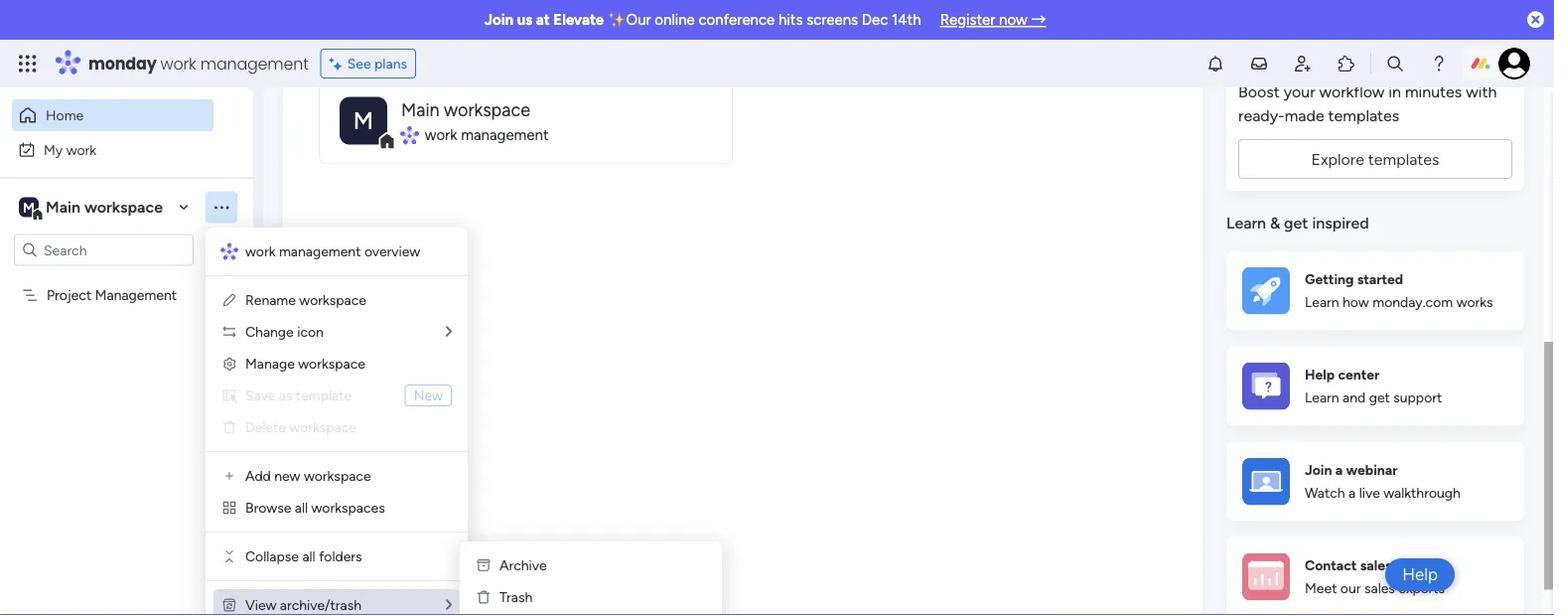 Task type: describe. For each thing, give the bounding box(es) containing it.
manage workspace
[[245, 355, 365, 372]]

contact sales element
[[1227, 537, 1525, 615]]

management for work management
[[461, 126, 549, 144]]

apps image
[[1337, 54, 1357, 74]]

plans
[[375, 55, 407, 72]]

delete workspace menu item
[[222, 415, 452, 439]]

at
[[536, 11, 550, 29]]

workspace options image
[[212, 197, 231, 217]]

rename workspace
[[245, 292, 367, 308]]

workspace up work management
[[444, 99, 531, 120]]

archive
[[500, 557, 547, 574]]

project
[[47, 287, 92, 304]]

delete
[[245, 419, 286, 436]]

in
[[1389, 82, 1402, 101]]

your
[[1284, 82, 1316, 101]]

conference
[[699, 11, 775, 29]]

folders
[[319, 548, 362, 565]]

my
[[44, 141, 63, 158]]

explore templates
[[1312, 150, 1440, 169]]

view archive/trash
[[245, 597, 362, 614]]

management for work management overview
[[279, 243, 361, 260]]

join a webinar element
[[1227, 442, 1525, 521]]

learn for help
[[1306, 389, 1340, 406]]

home
[[46, 107, 84, 124]]

change icon
[[245, 323, 324, 340]]

notifications image
[[1206, 54, 1226, 74]]

getting started element
[[1227, 251, 1525, 331]]

work management
[[425, 126, 549, 144]]

template
[[296, 387, 352, 404]]

our
[[626, 11, 651, 29]]

meet
[[1306, 580, 1338, 597]]

1 vertical spatial sales
[[1365, 580, 1396, 597]]

manage
[[245, 355, 295, 372]]

collapse all folders image
[[222, 548, 237, 564]]

help for help center learn and get support
[[1306, 367, 1335, 384]]

all for collapse
[[302, 548, 316, 565]]

getting started learn how monday.com works
[[1306, 271, 1494, 311]]

1 horizontal spatial main
[[401, 99, 440, 120]]

register now → link
[[941, 11, 1047, 29]]

rename workspace image
[[222, 292, 237, 308]]

main inside workspace selection element
[[46, 198, 81, 217]]

center
[[1339, 367, 1380, 384]]

add new workspace image
[[222, 468, 237, 484]]

with
[[1467, 82, 1498, 101]]

experts
[[1399, 580, 1446, 597]]

workspace up template
[[298, 355, 365, 372]]

screens
[[807, 11, 858, 29]]

explore
[[1312, 150, 1365, 169]]

support
[[1394, 389, 1443, 406]]

all for browse
[[295, 499, 308, 516]]

ready-
[[1239, 106, 1285, 125]]

and
[[1343, 389, 1366, 406]]

select product image
[[18, 54, 38, 74]]

→
[[1032, 11, 1047, 29]]

delete workspace
[[245, 419, 357, 436]]

browse
[[245, 499, 291, 516]]

rename
[[245, 292, 296, 308]]

14th
[[892, 11, 922, 29]]

manage workspace image
[[222, 356, 237, 372]]

add
[[245, 467, 271, 484]]

home button
[[12, 99, 214, 131]]

workspace up search in workspace field
[[84, 198, 163, 217]]

new
[[274, 467, 301, 484]]

as
[[279, 387, 293, 404]]

explore templates button
[[1239, 139, 1513, 179]]

contact
[[1306, 557, 1358, 574]]

browse all workspaces
[[245, 499, 385, 516]]

help image
[[1430, 54, 1450, 74]]

project management
[[47, 287, 177, 304]]

list arrow image
[[446, 598, 452, 612]]

us
[[517, 11, 533, 29]]

see plans
[[347, 55, 407, 72]]

getting
[[1306, 271, 1355, 288]]

browse all workspaces image
[[222, 500, 237, 516]]

0 vertical spatial sales
[[1361, 557, 1392, 574]]

0 vertical spatial get
[[1285, 214, 1309, 233]]

view archive/trash image
[[222, 597, 237, 613]]

1 horizontal spatial workspace image
[[340, 97, 387, 145]]

boost your workflow in minutes with ready-made templates
[[1239, 82, 1498, 125]]

started
[[1358, 271, 1404, 288]]

contact sales meet our sales experts
[[1306, 557, 1446, 597]]

register now →
[[941, 11, 1047, 29]]



Task type: locate. For each thing, give the bounding box(es) containing it.
1 vertical spatial join
[[1306, 462, 1333, 479]]

workspace selection element
[[19, 195, 166, 221]]

search everything image
[[1386, 54, 1406, 74]]

learn for getting
[[1306, 294, 1340, 311]]

1 horizontal spatial main workspace
[[401, 99, 531, 120]]

works
[[1457, 294, 1494, 311]]

menu containing work management overview
[[206, 228, 468, 615]]

service icon image
[[222, 387, 237, 403]]

save
[[245, 387, 276, 404]]

management
[[95, 287, 177, 304]]

archive image
[[476, 557, 492, 573]]

join left the us
[[484, 11, 514, 29]]

see
[[347, 55, 371, 72]]

management inside menu
[[279, 243, 361, 260]]

0 vertical spatial learn
[[1227, 214, 1267, 233]]

0 vertical spatial help
[[1306, 367, 1335, 384]]

trash image
[[476, 589, 492, 605]]

1 vertical spatial help
[[1403, 564, 1439, 585]]

1 vertical spatial management
[[461, 126, 549, 144]]

0 horizontal spatial main workspace
[[46, 198, 163, 217]]

✨
[[608, 11, 623, 29]]

my work button
[[12, 134, 214, 165]]

1 vertical spatial templates
[[1369, 150, 1440, 169]]

menu
[[206, 228, 468, 615]]

help inside help center learn and get support
[[1306, 367, 1335, 384]]

2 vertical spatial management
[[279, 243, 361, 260]]

all down the add new workspace
[[295, 499, 308, 516]]

1 vertical spatial learn
[[1306, 294, 1340, 311]]

a left live
[[1349, 485, 1356, 502]]

main workspace up work management
[[401, 99, 531, 120]]

0 vertical spatial management
[[200, 52, 309, 75]]

work inside button
[[66, 141, 96, 158]]

get right &
[[1285, 214, 1309, 233]]

project management list box
[[0, 274, 253, 580]]

join for join us at elevate ✨ our online conference hits screens dec 14th
[[484, 11, 514, 29]]

bob builder image
[[1499, 48, 1531, 79]]

register
[[941, 11, 996, 29]]

live
[[1360, 485, 1381, 502]]

0 horizontal spatial help
[[1306, 367, 1335, 384]]

workspaces
[[312, 499, 385, 516]]

1 vertical spatial main workspace
[[46, 198, 163, 217]]

workspace image
[[340, 97, 387, 145], [19, 196, 39, 218]]

archive/trash
[[280, 597, 362, 614]]

1 vertical spatial all
[[302, 548, 316, 565]]

learn left &
[[1227, 214, 1267, 233]]

minutes
[[1406, 82, 1463, 101]]

monday
[[88, 52, 157, 75]]

change
[[245, 323, 294, 340]]

0 vertical spatial templates
[[1329, 106, 1400, 125]]

m
[[354, 107, 374, 136], [23, 199, 35, 216]]

dec
[[862, 11, 889, 29]]

0 vertical spatial main workspace
[[401, 99, 531, 120]]

all left "folders"
[[302, 548, 316, 565]]

now
[[1000, 11, 1028, 29]]

0 vertical spatial main
[[401, 99, 440, 120]]

learn inside help center learn and get support
[[1306, 389, 1340, 406]]

Search in workspace field
[[42, 238, 166, 261]]

add new workspace
[[245, 467, 371, 484]]

1 vertical spatial workspace image
[[19, 196, 39, 218]]

join up the watch
[[1306, 462, 1333, 479]]

option
[[0, 277, 253, 281]]

workspace inside menu item
[[289, 419, 357, 436]]

see plans button
[[321, 49, 416, 78]]

webinar
[[1347, 462, 1398, 479]]

collapse all folders
[[245, 548, 362, 565]]

help
[[1306, 367, 1335, 384], [1403, 564, 1439, 585]]

1 vertical spatial main
[[46, 198, 81, 217]]

get right and
[[1370, 389, 1391, 406]]

0 vertical spatial m
[[354, 107, 374, 136]]

get
[[1285, 214, 1309, 233], [1370, 389, 1391, 406]]

hits
[[779, 11, 803, 29]]

our
[[1341, 580, 1362, 597]]

help center learn and get support
[[1306, 367, 1443, 406]]

invite members image
[[1294, 54, 1313, 74]]

workspace
[[444, 99, 531, 120], [84, 198, 163, 217], [299, 292, 367, 308], [298, 355, 365, 372], [289, 419, 357, 436], [304, 467, 371, 484]]

boost
[[1239, 82, 1280, 101]]

0 horizontal spatial workspace image
[[19, 196, 39, 218]]

m inside workspace selection element
[[23, 199, 35, 216]]

overview
[[365, 243, 421, 260]]

get inside help center learn and get support
[[1370, 389, 1391, 406]]

walkthrough
[[1384, 485, 1461, 502]]

templates down workflow
[[1329, 106, 1400, 125]]

&
[[1271, 214, 1281, 233]]

help center element
[[1227, 347, 1525, 426]]

templates
[[1329, 106, 1400, 125], [1369, 150, 1440, 169]]

a
[[1336, 462, 1344, 479], [1349, 485, 1356, 502]]

save as template
[[245, 387, 352, 404]]

work management overview
[[245, 243, 421, 260]]

learn & get inspired
[[1227, 214, 1370, 233]]

learn
[[1227, 214, 1267, 233], [1306, 294, 1340, 311], [1306, 389, 1340, 406]]

0 horizontal spatial m
[[23, 199, 35, 216]]

menu item containing save as template
[[222, 384, 452, 407]]

elevate
[[554, 11, 604, 29]]

workspace up workspaces
[[304, 467, 371, 484]]

1 vertical spatial a
[[1349, 485, 1356, 502]]

online
[[655, 11, 695, 29]]

templates inside button
[[1369, 150, 1440, 169]]

0 horizontal spatial join
[[484, 11, 514, 29]]

join inside join a webinar watch a live walkthrough
[[1306, 462, 1333, 479]]

list arrow image
[[446, 324, 452, 339]]

workflow
[[1320, 82, 1385, 101]]

my work
[[44, 141, 96, 158]]

how
[[1343, 294, 1370, 311]]

0 vertical spatial workspace image
[[340, 97, 387, 145]]

2 vertical spatial learn
[[1306, 389, 1340, 406]]

0 vertical spatial all
[[295, 499, 308, 516]]

1 horizontal spatial join
[[1306, 462, 1333, 479]]

workspace up icon
[[299, 292, 367, 308]]

learn down the getting
[[1306, 294, 1340, 311]]

all
[[295, 499, 308, 516], [302, 548, 316, 565]]

monday.com
[[1373, 294, 1454, 311]]

help right our
[[1403, 564, 1439, 585]]

a up the watch
[[1336, 462, 1344, 479]]

help inside button
[[1403, 564, 1439, 585]]

join for join a webinar watch a live walkthrough
[[1306, 462, 1333, 479]]

change icon image
[[222, 324, 237, 340]]

workspace down template
[[289, 419, 357, 436]]

0 horizontal spatial get
[[1285, 214, 1309, 233]]

sales right our
[[1365, 580, 1396, 597]]

collapse
[[245, 548, 299, 565]]

learn left and
[[1306, 389, 1340, 406]]

templates inside the boost your workflow in minutes with ready-made templates
[[1329, 106, 1400, 125]]

watch
[[1306, 485, 1346, 502]]

made
[[1285, 106, 1325, 125]]

main workspace inside workspace selection element
[[46, 198, 163, 217]]

join a webinar watch a live walkthrough
[[1306, 462, 1461, 502]]

management
[[200, 52, 309, 75], [461, 126, 549, 144], [279, 243, 361, 260]]

0 vertical spatial join
[[484, 11, 514, 29]]

main down my work
[[46, 198, 81, 217]]

help button
[[1386, 558, 1456, 591]]

1 vertical spatial m
[[23, 199, 35, 216]]

1 horizontal spatial get
[[1370, 389, 1391, 406]]

main
[[401, 99, 440, 120], [46, 198, 81, 217]]

join
[[484, 11, 514, 29], [1306, 462, 1333, 479]]

templates right explore
[[1369, 150, 1440, 169]]

icon
[[297, 323, 324, 340]]

1 horizontal spatial a
[[1349, 485, 1356, 502]]

main workspace up search in workspace field
[[46, 198, 163, 217]]

main workspace
[[401, 99, 531, 120], [46, 198, 163, 217]]

1 horizontal spatial help
[[1403, 564, 1439, 585]]

help left center in the bottom right of the page
[[1306, 367, 1335, 384]]

learn inside getting started learn how monday.com works
[[1306, 294, 1340, 311]]

1 vertical spatial get
[[1370, 389, 1391, 406]]

view
[[245, 597, 277, 614]]

help for help
[[1403, 564, 1439, 585]]

delete workspace image
[[222, 419, 237, 435]]

join us at elevate ✨ our online conference hits screens dec 14th
[[484, 11, 922, 29]]

inbox image
[[1250, 54, 1270, 74]]

main down plans
[[401, 99, 440, 120]]

new
[[414, 387, 443, 404]]

menu item
[[222, 384, 452, 407]]

0 horizontal spatial a
[[1336, 462, 1344, 479]]

monday work management
[[88, 52, 309, 75]]

inspired
[[1313, 214, 1370, 233]]

1 horizontal spatial m
[[354, 107, 374, 136]]

sales up our
[[1361, 557, 1392, 574]]

0 vertical spatial a
[[1336, 462, 1344, 479]]

0 horizontal spatial main
[[46, 198, 81, 217]]

trash
[[500, 589, 533, 606]]

workspace image inside workspace selection element
[[19, 196, 39, 218]]



Task type: vqa. For each thing, say whether or not it's contained in the screenshot.


